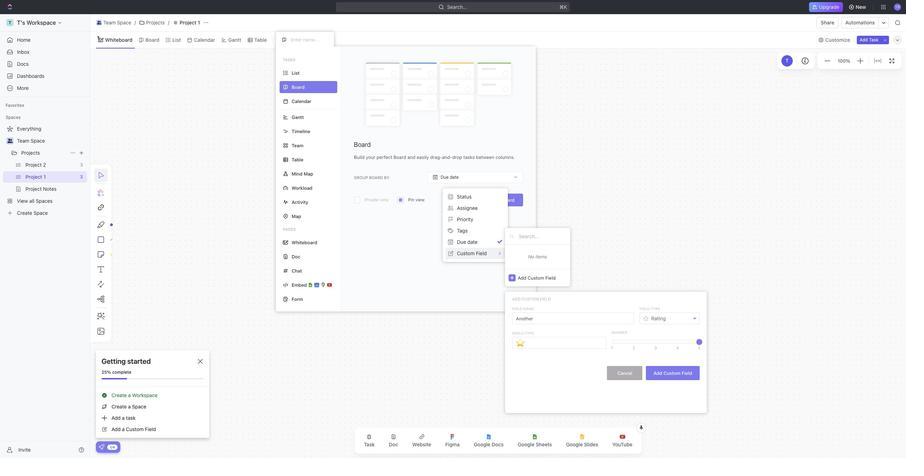 Task type: locate. For each thing, give the bounding box(es) containing it.
0 horizontal spatial task
[[364, 442, 375, 448]]

space
[[117, 19, 131, 25], [31, 138, 45, 144], [132, 404, 146, 410]]

2 vertical spatial add custom field
[[654, 370, 693, 376]]

add custom field up name
[[512, 297, 551, 301]]

add custom field inside button
[[654, 370, 693, 376]]

projects link inside tree
[[21, 147, 67, 159]]

1 horizontal spatial list
[[292, 70, 300, 76]]

add custom field inside dropdown button
[[518, 275, 556, 281]]

1 vertical spatial docs
[[492, 442, 504, 448]]

1 horizontal spatial date
[[468, 239, 478, 245]]

task inside button
[[364, 442, 375, 448]]

table
[[254, 37, 267, 43], [292, 157, 304, 162]]

spaces
[[6, 115, 21, 120]]

a up create a space
[[128, 392, 131, 398]]

google for google docs
[[474, 442, 491, 448]]

due inside button
[[457, 239, 466, 245]]

team space
[[103, 19, 131, 25], [17, 138, 45, 144]]

due date
[[441, 175, 459, 180], [457, 239, 478, 245]]

add custom field down 4
[[654, 370, 693, 376]]

0 horizontal spatial map
[[292, 213, 301, 219]]

custom field
[[457, 250, 487, 256]]

map right mind
[[304, 171, 313, 176]]

getting started
[[102, 357, 151, 365]]

0 vertical spatial board
[[146, 37, 159, 43]]

due date up custom field at the bottom
[[457, 239, 478, 245]]

0 vertical spatial list
[[173, 37, 181, 43]]

1 vertical spatial board
[[354, 141, 371, 148]]

add
[[860, 37, 868, 42], [518, 275, 527, 281], [512, 297, 521, 301], [654, 370, 663, 376], [112, 415, 121, 421], [112, 426, 121, 432]]

1 horizontal spatial docs
[[492, 442, 504, 448]]

1 vertical spatial map
[[292, 213, 301, 219]]

3
[[655, 346, 657, 350]]

⭐ button
[[512, 337, 607, 349]]

board link
[[144, 35, 159, 45]]

25%
[[102, 370, 111, 375]]

date
[[450, 175, 459, 180], [468, 239, 478, 245]]

field
[[476, 250, 487, 256], [546, 275, 556, 281], [540, 297, 551, 301], [512, 307, 523, 311], [640, 307, 650, 311], [682, 370, 693, 376], [145, 426, 156, 432]]

1 vertical spatial due date
[[457, 239, 478, 245]]

docs inside 'button'
[[492, 442, 504, 448]]

add inside button
[[654, 370, 663, 376]]

0 horizontal spatial due
[[441, 175, 449, 180]]

custom
[[457, 250, 475, 256], [528, 275, 544, 281], [522, 297, 539, 301], [664, 370, 681, 376], [126, 426, 144, 432]]

google inside google sheets button
[[518, 442, 535, 448]]

field inside button
[[682, 370, 693, 376]]

0 horizontal spatial team space link
[[17, 135, 86, 147]]

2 horizontal spatial team
[[292, 143, 304, 148]]

field type
[[640, 307, 660, 311]]

0 horizontal spatial projects
[[21, 150, 40, 156]]

1 vertical spatial user group image
[[7, 139, 13, 143]]

table up mind
[[292, 157, 304, 162]]

0 vertical spatial add custom field
[[518, 275, 556, 281]]

1 horizontal spatial due
[[457, 239, 466, 245]]

doc inside button
[[389, 442, 398, 448]]

0 horizontal spatial board
[[146, 37, 159, 43]]

new button
[[846, 1, 871, 13]]

type inside emoji type ⭐
[[525, 331, 534, 335]]

type up rating
[[651, 307, 660, 311]]

0 horizontal spatial space
[[31, 138, 45, 144]]

workload
[[292, 185, 313, 191]]

google
[[474, 442, 491, 448], [518, 442, 535, 448], [566, 442, 583, 448]]

task
[[869, 37, 879, 42], [364, 442, 375, 448]]

automations
[[846, 19, 875, 25]]

1 google from the left
[[474, 442, 491, 448]]

projects
[[146, 19, 165, 25], [21, 150, 40, 156]]

1 horizontal spatial whiteboard
[[292, 240, 317, 245]]

number
[[612, 330, 628, 335]]

1 horizontal spatial map
[[304, 171, 313, 176]]

date up status
[[450, 175, 459, 180]]

0 horizontal spatial user group image
[[7, 139, 13, 143]]

cancel
[[618, 370, 633, 376]]

1 down number
[[611, 346, 613, 350]]

team inside tree
[[17, 138, 29, 144]]

0 horizontal spatial list
[[173, 37, 181, 43]]

calendar
[[194, 37, 215, 43], [292, 98, 311, 104]]

1 horizontal spatial type
[[651, 307, 660, 311]]

a left task
[[122, 415, 125, 421]]

1 vertical spatial team space
[[17, 138, 45, 144]]

view
[[285, 37, 296, 43]]

gantt link
[[227, 35, 241, 45]]

3 google from the left
[[566, 442, 583, 448]]

1 horizontal spatial /
[[168, 19, 169, 25]]

1 horizontal spatial team space link
[[95, 18, 133, 27]]

1 vertical spatial space
[[31, 138, 45, 144]]

5
[[698, 346, 701, 350]]

user group image
[[97, 21, 101, 24], [7, 139, 13, 143]]

0 horizontal spatial docs
[[17, 61, 29, 67]]

a up task
[[128, 404, 131, 410]]

view button
[[276, 32, 299, 48]]

space inside tree
[[31, 138, 45, 144]]

task down automations button
[[869, 37, 879, 42]]

1 vertical spatial due
[[457, 239, 466, 245]]

1 vertical spatial calendar
[[292, 98, 311, 104]]

custom field button
[[446, 248, 505, 259]]

a down add a task
[[122, 426, 125, 432]]

a for space
[[128, 404, 131, 410]]

0 vertical spatial docs
[[17, 61, 29, 67]]

0 horizontal spatial calendar
[[194, 37, 215, 43]]

1 vertical spatial whiteboard
[[292, 240, 317, 245]]

0 vertical spatial map
[[304, 171, 313, 176]]

create up create a space
[[112, 392, 127, 398]]

1 horizontal spatial gantt
[[292, 114, 304, 120]]

0 vertical spatial calendar
[[194, 37, 215, 43]]

due date up status
[[441, 175, 459, 180]]

0 vertical spatial gantt
[[228, 37, 241, 43]]

type right the emoji
[[525, 331, 534, 335]]

1 horizontal spatial 1
[[611, 346, 613, 350]]

customize
[[826, 37, 850, 43]]

0 horizontal spatial doc
[[292, 254, 300, 259]]

2 horizontal spatial google
[[566, 442, 583, 448]]

date up custom field at the bottom
[[468, 239, 478, 245]]

form
[[292, 296, 303, 302]]

1 vertical spatial doc
[[389, 442, 398, 448]]

tree containing team space
[[3, 123, 87, 219]]

project 1
[[180, 19, 200, 25]]

whiteboard link
[[104, 35, 132, 45]]

calendar down project 1
[[194, 37, 215, 43]]

1 horizontal spatial team space
[[103, 19, 131, 25]]

1 create from the top
[[112, 392, 127, 398]]

calendar up timeline
[[292, 98, 311, 104]]

0 horizontal spatial projects link
[[21, 147, 67, 159]]

2 google from the left
[[518, 442, 535, 448]]

type
[[651, 307, 660, 311], [525, 331, 534, 335]]

list down view at the left
[[292, 70, 300, 76]]

whiteboard up chat
[[292, 240, 317, 245]]

2 vertical spatial board
[[501, 197, 515, 203]]

date for due date dropdown button
[[450, 175, 459, 180]]

1 vertical spatial table
[[292, 157, 304, 162]]

dashboards
[[17, 73, 44, 79]]

1 right project on the left of page
[[198, 19, 200, 25]]

0 horizontal spatial google
[[474, 442, 491, 448]]

2 horizontal spatial space
[[132, 404, 146, 410]]

team down timeline
[[292, 143, 304, 148]]

list
[[173, 37, 181, 43], [292, 70, 300, 76]]

gantt left table link
[[228, 37, 241, 43]]

1 vertical spatial date
[[468, 239, 478, 245]]

date inside button
[[468, 239, 478, 245]]

1 horizontal spatial calendar
[[292, 98, 311, 104]]

1 horizontal spatial team
[[103, 19, 116, 25]]

custom down no items
[[528, 275, 544, 281]]

custom down 4
[[664, 370, 681, 376]]

0 horizontal spatial date
[[450, 175, 459, 180]]

team space link
[[95, 18, 133, 27], [17, 135, 86, 147]]

1 horizontal spatial doc
[[389, 442, 398, 448]]

1 vertical spatial projects
[[21, 150, 40, 156]]

user group image inside tree
[[7, 139, 13, 143]]

0 vertical spatial due
[[441, 175, 449, 180]]

task left the doc button
[[364, 442, 375, 448]]

0 vertical spatial whiteboard
[[105, 37, 132, 43]]

team space down spaces
[[17, 138, 45, 144]]

0 horizontal spatial 1
[[198, 19, 200, 25]]

team
[[103, 19, 116, 25], [17, 138, 29, 144], [292, 143, 304, 148]]

new
[[856, 4, 866, 10]]

1 vertical spatial projects link
[[21, 147, 67, 159]]

due date inside dropdown button
[[441, 175, 459, 180]]

mind
[[292, 171, 303, 176]]

map down activity
[[292, 213, 301, 219]]

1 vertical spatial gantt
[[292, 114, 304, 120]]

0 vertical spatial task
[[869, 37, 879, 42]]

0 horizontal spatial team space
[[17, 138, 45, 144]]

google for google slides
[[566, 442, 583, 448]]

list down project 1 link
[[173, 37, 181, 43]]

0 horizontal spatial table
[[254, 37, 267, 43]]

1 inside project 1 link
[[198, 19, 200, 25]]

0 vertical spatial create
[[112, 392, 127, 398]]

calendar inside "link"
[[194, 37, 215, 43]]

google right figma at bottom
[[474, 442, 491, 448]]

due date for due date dropdown button
[[441, 175, 459, 180]]

due date inside button
[[457, 239, 478, 245]]

team up whiteboard 'link'
[[103, 19, 116, 25]]

google docs button
[[468, 430, 509, 452]]

google inside "google docs" 'button'
[[474, 442, 491, 448]]

doc up chat
[[292, 254, 300, 259]]

0 vertical spatial user group image
[[97, 21, 101, 24]]

date inside dropdown button
[[450, 175, 459, 180]]

table right gantt link
[[254, 37, 267, 43]]

inbox
[[17, 49, 29, 55]]

0 vertical spatial projects link
[[137, 18, 167, 27]]

team space up whiteboard 'link'
[[103, 19, 131, 25]]

whiteboard left board link
[[105, 37, 132, 43]]

board
[[146, 37, 159, 43], [354, 141, 371, 148], [501, 197, 515, 203]]

1 vertical spatial type
[[525, 331, 534, 335]]

youtube button
[[607, 430, 638, 452]]

0 horizontal spatial team
[[17, 138, 29, 144]]

0 vertical spatial 1
[[198, 19, 200, 25]]

1 horizontal spatial board
[[354, 141, 371, 148]]

tree inside sidebar navigation
[[3, 123, 87, 219]]

due
[[441, 175, 449, 180], [457, 239, 466, 245]]

1 horizontal spatial google
[[518, 442, 535, 448]]

1 horizontal spatial space
[[117, 19, 131, 25]]

google inside google slides 'button'
[[566, 442, 583, 448]]

0 vertical spatial space
[[117, 19, 131, 25]]

0 horizontal spatial type
[[525, 331, 534, 335]]

sidebar navigation
[[0, 14, 90, 458]]

1 horizontal spatial task
[[869, 37, 879, 42]]

google sheets button
[[512, 430, 558, 452]]

0 vertical spatial due date
[[441, 175, 459, 180]]

add custom field down no items
[[518, 275, 556, 281]]

google left sheets
[[518, 442, 535, 448]]

0 vertical spatial date
[[450, 175, 459, 180]]

gantt up timeline
[[292, 114, 304, 120]]

0 horizontal spatial whiteboard
[[105, 37, 132, 43]]

Enter name... text field
[[512, 313, 634, 324]]

0 vertical spatial type
[[651, 307, 660, 311]]

tree
[[3, 123, 87, 219]]

add custom field
[[518, 275, 556, 281], [512, 297, 551, 301], [654, 370, 693, 376]]

2
[[633, 346, 635, 350]]

0 horizontal spatial /
[[134, 19, 136, 25]]

tags button
[[446, 225, 505, 237]]

team down spaces
[[17, 138, 29, 144]]

1 horizontal spatial user group image
[[97, 21, 101, 24]]

due inside dropdown button
[[441, 175, 449, 180]]

name
[[524, 307, 534, 311]]

google left slides
[[566, 442, 583, 448]]

due for due date dropdown button
[[441, 175, 449, 180]]

projects link
[[137, 18, 167, 27], [21, 147, 67, 159]]

1 vertical spatial task
[[364, 442, 375, 448]]

2 create from the top
[[112, 404, 127, 410]]

create up add a task
[[112, 404, 127, 410]]

share button
[[817, 17, 839, 28]]

doc
[[292, 254, 300, 259], [389, 442, 398, 448]]

create
[[112, 392, 127, 398], [112, 404, 127, 410]]

team space inside tree
[[17, 138, 45, 144]]

1 horizontal spatial projects
[[146, 19, 165, 25]]

doc right task button
[[389, 442, 398, 448]]

1 vertical spatial create
[[112, 404, 127, 410]]

1 vertical spatial list
[[292, 70, 300, 76]]



Task type: describe. For each thing, give the bounding box(es) containing it.
group
[[354, 175, 368, 180]]

create for create a workspace
[[112, 392, 127, 398]]

priority
[[457, 216, 473, 222]]

google docs
[[474, 442, 504, 448]]

custom inside button
[[664, 370, 681, 376]]

share
[[821, 19, 835, 25]]

25% complete
[[102, 370, 131, 375]]

Enter name... field
[[290, 36, 328, 43]]

emoji type ⭐
[[512, 331, 534, 348]]

add task button
[[857, 36, 882, 44]]

website button
[[407, 430, 437, 452]]

status button
[[446, 191, 505, 203]]

timeline
[[292, 128, 310, 134]]

0 vertical spatial doc
[[292, 254, 300, 259]]

custom down task
[[126, 426, 144, 432]]

add custom field button
[[505, 269, 570, 286]]

slides
[[584, 442, 598, 448]]

upgrade
[[819, 4, 840, 10]]

due date button
[[428, 172, 523, 183]]

onboarding checklist button element
[[99, 444, 104, 450]]

2 horizontal spatial board
[[501, 197, 515, 203]]

add a task
[[112, 415, 136, 421]]

close image
[[198, 359, 203, 364]]

assignee button
[[446, 203, 505, 214]]

mind map
[[292, 171, 313, 176]]

onboarding checklist button image
[[99, 444, 104, 450]]

youtube
[[613, 442, 633, 448]]

invite
[[18, 447, 31, 453]]

4
[[676, 346, 679, 350]]

rating
[[651, 315, 666, 321]]

workspace
[[132, 392, 158, 398]]

task
[[126, 415, 136, 421]]

favorites button
[[3, 101, 27, 110]]

create a workspace
[[112, 392, 158, 398]]

board
[[369, 175, 383, 180]]

upgrade link
[[809, 2, 843, 12]]

a for workspace
[[128, 392, 131, 398]]

sheets
[[536, 442, 552, 448]]

cancel button
[[607, 366, 643, 380]]

1 vertical spatial add custom field
[[512, 297, 551, 301]]

embed
[[292, 282, 307, 288]]

dashboards link
[[3, 70, 87, 82]]

started
[[127, 357, 151, 365]]

group board by:
[[354, 175, 390, 180]]

0 vertical spatial table
[[254, 37, 267, 43]]

docs link
[[3, 58, 87, 70]]

add a custom field
[[112, 426, 156, 432]]

docs inside sidebar navigation
[[17, 61, 29, 67]]

⌘k
[[560, 4, 567, 10]]

project 1 link
[[171, 18, 202, 27]]

due for due date button
[[457, 239, 466, 245]]

status
[[457, 194, 472, 200]]

website
[[412, 442, 431, 448]]

home link
[[3, 34, 87, 46]]

1 horizontal spatial projects link
[[137, 18, 167, 27]]

by:
[[384, 175, 390, 180]]

home
[[17, 37, 31, 43]]

create a space
[[112, 404, 146, 410]]

100%
[[838, 58, 850, 64]]

Search... text field
[[519, 231, 567, 241]]

t
[[786, 58, 789, 63]]

projects inside tree
[[21, 150, 40, 156]]

chat
[[292, 268, 302, 274]]

doc button
[[383, 430, 404, 452]]

project
[[180, 19, 196, 25]]

list inside list link
[[173, 37, 181, 43]]

figma
[[446, 442, 460, 448]]

automations button
[[842, 17, 879, 28]]

1 horizontal spatial table
[[292, 157, 304, 162]]

assignee
[[457, 205, 478, 211]]

2 vertical spatial space
[[132, 404, 146, 410]]

google sheets
[[518, 442, 552, 448]]

tags
[[457, 228, 468, 234]]

google slides button
[[561, 430, 604, 452]]

add custom field button
[[646, 366, 700, 380]]

0 vertical spatial team space link
[[95, 18, 133, 27]]

create for create a space
[[112, 404, 127, 410]]

calendar link
[[193, 35, 215, 45]]

no
[[528, 254, 534, 260]]

custom down due date button
[[457, 250, 475, 256]]

task button
[[358, 430, 380, 452]]

0 vertical spatial team space
[[103, 19, 131, 25]]

0 vertical spatial projects
[[146, 19, 165, 25]]

1 / from the left
[[134, 19, 136, 25]]

task inside "button"
[[869, 37, 879, 42]]

items
[[536, 254, 547, 260]]

add inside dropdown button
[[518, 275, 527, 281]]

0 horizontal spatial gantt
[[228, 37, 241, 43]]

1 vertical spatial 1
[[611, 346, 613, 350]]

a for custom
[[122, 426, 125, 432]]

google slides
[[566, 442, 598, 448]]

2 / from the left
[[168, 19, 169, 25]]

table link
[[253, 35, 267, 45]]

field name
[[512, 307, 534, 311]]

a for task
[[122, 415, 125, 421]]

date for due date button
[[468, 239, 478, 245]]

priority button
[[446, 214, 505, 225]]

custom up name
[[522, 297, 539, 301]]

search...
[[447, 4, 468, 10]]

google for google sheets
[[518, 442, 535, 448]]

rating button
[[640, 312, 700, 324]]

favorites
[[6, 103, 24, 108]]

customize button
[[816, 35, 853, 45]]

type for field type
[[651, 307, 660, 311]]

1 vertical spatial team space link
[[17, 135, 86, 147]]

whiteboard inside 'link'
[[105, 37, 132, 43]]

no items
[[528, 254, 547, 260]]

type for emoji type ⭐
[[525, 331, 534, 335]]

100% button
[[837, 57, 852, 65]]

activity
[[292, 199, 308, 205]]

add inside "button"
[[860, 37, 868, 42]]

complete
[[112, 370, 131, 375]]

due date for due date button
[[457, 239, 478, 245]]

list link
[[171, 35, 181, 45]]

due date button
[[446, 237, 505, 248]]

getting
[[102, 357, 126, 365]]



Task type: vqa. For each thing, say whether or not it's contained in the screenshot.
the leftmost space
yes



